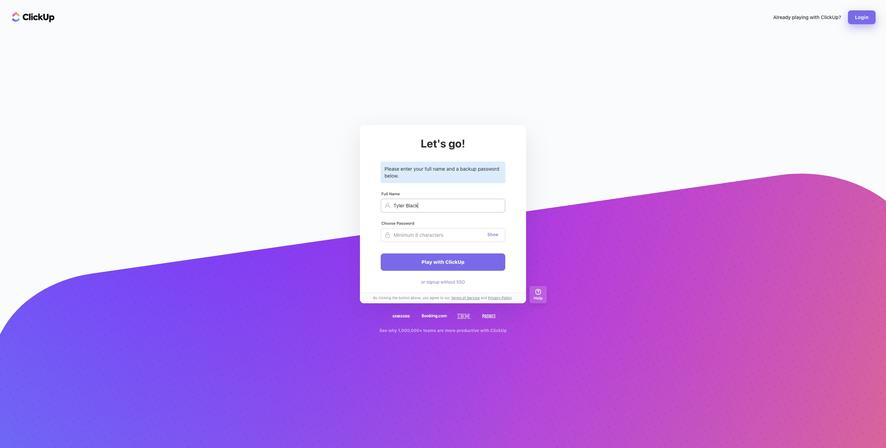 Task type: locate. For each thing, give the bounding box(es) containing it.
and inside please enter your full name and a backup password below.
[[447, 166, 455, 172]]

2 vertical spatial with
[[480, 328, 490, 333]]

Choose Password password field
[[381, 228, 506, 242]]

and left a
[[447, 166, 455, 172]]

sso
[[457, 279, 465, 285]]

sign up element
[[381, 162, 506, 271]]

choose
[[382, 221, 396, 225]]

show link
[[488, 232, 499, 237]]

go!
[[449, 137, 466, 150]]

1 horizontal spatial clickup
[[491, 328, 507, 333]]

show
[[488, 232, 499, 237]]

clickup - home image
[[12, 12, 55, 22]]

0 vertical spatial with
[[810, 14, 820, 20]]

with right productive at the bottom of page
[[480, 328, 490, 333]]

with right play at the left bottom
[[434, 259, 444, 265]]

1 horizontal spatial with
[[480, 328, 490, 333]]

teams
[[423, 328, 436, 333]]

with inside button
[[434, 259, 444, 265]]

1 horizontal spatial and
[[481, 296, 487, 300]]

without
[[441, 279, 455, 285]]

above,
[[411, 296, 422, 300]]

clickup up "sso"
[[446, 259, 465, 265]]

signup
[[427, 279, 440, 285]]

0 horizontal spatial clickup
[[446, 259, 465, 265]]

why
[[389, 328, 397, 333]]

and
[[447, 166, 455, 172], [481, 296, 487, 300]]

our
[[445, 296, 450, 300]]

with
[[810, 14, 820, 20], [434, 259, 444, 265], [480, 328, 490, 333]]

1 vertical spatial clickup
[[491, 328, 507, 333]]

play with clickup
[[422, 259, 465, 265]]

1 vertical spatial with
[[434, 259, 444, 265]]

0 vertical spatial and
[[447, 166, 455, 172]]

terms
[[451, 296, 462, 300]]

please
[[385, 166, 399, 172]]

full name
[[382, 191, 400, 196]]

enter
[[401, 166, 412, 172]]

0 horizontal spatial with
[[434, 259, 444, 265]]

by clicking the button above, you agree to our terms of service and privacy policy .
[[373, 296, 513, 300]]

2 horizontal spatial with
[[810, 14, 820, 20]]

and left privacy
[[481, 296, 487, 300]]

please enter your full name and a backup password below.
[[385, 166, 499, 179]]

a
[[456, 166, 459, 172]]

let's go!
[[421, 137, 466, 150]]

with right playing
[[810, 14, 820, 20]]

clickup right productive at the bottom of page
[[491, 328, 507, 333]]

.
[[512, 296, 513, 300]]

full
[[425, 166, 432, 172]]

0 horizontal spatial and
[[447, 166, 455, 172]]

the
[[392, 296, 398, 300]]

0 vertical spatial clickup
[[446, 259, 465, 265]]

1 vertical spatial and
[[481, 296, 487, 300]]

clickup
[[446, 259, 465, 265], [491, 328, 507, 333]]

below.
[[385, 173, 399, 179]]

productive
[[457, 328, 479, 333]]

or
[[421, 279, 425, 285]]

password
[[397, 221, 415, 225]]



Task type: vqa. For each thing, say whether or not it's contained in the screenshot.
Add Cards's 'Add'
no



Task type: describe. For each thing, give the bounding box(es) containing it.
login
[[855, 14, 869, 20]]

name
[[389, 191, 400, 196]]

playing
[[792, 14, 809, 20]]

terms of service link
[[450, 295, 481, 301]]

see why 1,000,000+ teams are more productive with clickup
[[380, 328, 507, 333]]

backup
[[460, 166, 477, 172]]

agree
[[430, 296, 439, 300]]

see
[[380, 328, 387, 333]]

name
[[433, 166, 445, 172]]

play with clickup button
[[381, 253, 506, 271]]

privacy
[[488, 296, 501, 300]]

clickup inside button
[[446, 259, 465, 265]]

to
[[440, 296, 444, 300]]

already
[[774, 14, 791, 20]]

let's
[[421, 137, 446, 150]]

your
[[414, 166, 424, 172]]

already playing with clickup?
[[774, 14, 842, 20]]

privacy policy link
[[487, 295, 512, 301]]

you
[[423, 296, 429, 300]]

of
[[463, 296, 466, 300]]

or signup without sso link
[[421, 279, 465, 285]]

login link
[[848, 10, 876, 24]]

choose password
[[382, 221, 415, 225]]

policy
[[502, 296, 512, 300]]

clickup?
[[821, 14, 842, 20]]

or signup without sso
[[421, 279, 465, 285]]

by
[[373, 296, 378, 300]]

full
[[382, 191, 388, 196]]

clicking
[[379, 296, 391, 300]]

help
[[534, 296, 543, 300]]

more
[[445, 328, 456, 333]]

password
[[478, 166, 499, 172]]

service
[[467, 296, 480, 300]]

1,000,000+
[[398, 328, 422, 333]]

are
[[437, 328, 444, 333]]

help link
[[530, 286, 547, 303]]

play
[[422, 259, 432, 265]]

button
[[399, 296, 410, 300]]



